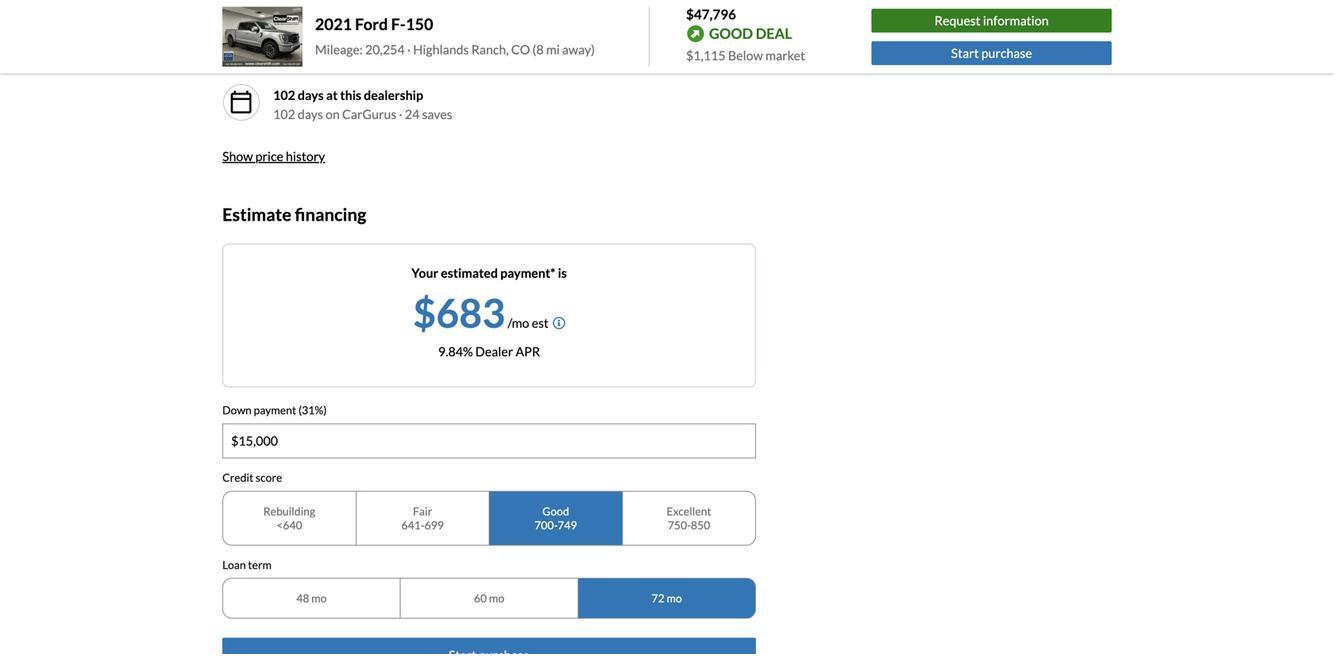 Task type: vqa. For each thing, say whether or not it's contained in the screenshot.
Estimate financing
yes



Task type: locate. For each thing, give the bounding box(es) containing it.
$3,953.
[[384, 44, 427, 60]]

0 horizontal spatial mo
[[311, 592, 327, 605]]

price decreased image
[[229, 28, 254, 53]]

· inside 2021 ford f-150 mileage: 20,254 · highlands ranch, co (8 mi away)
[[407, 42, 411, 57]]

mo right the 48
[[311, 592, 327, 605]]

0 vertical spatial days
[[298, 87, 324, 103]]

1 vertical spatial ·
[[399, 106, 403, 122]]

price left decreased
[[273, 25, 303, 41]]

fair
[[413, 505, 432, 518]]

market
[[766, 48, 805, 63]]

price left "went"
[[273, 44, 302, 60]]

on
[[326, 106, 340, 122]]

0 vertical spatial 102
[[273, 87, 295, 103]]

$683 /mo est
[[413, 289, 549, 337]]

days left at
[[298, 87, 324, 103]]

102 days at this dealership image
[[229, 90, 254, 115]]

mo
[[311, 592, 327, 605], [489, 592, 504, 605], [667, 592, 682, 605]]

102
[[273, 87, 295, 103], [273, 106, 295, 122]]

mileage:
[[315, 42, 363, 57]]

60
[[474, 592, 487, 605]]

information
[[983, 13, 1049, 28]]

(31%)
[[299, 404, 327, 417]]

· left 24
[[399, 106, 403, 122]]

payment*
[[500, 265, 556, 281]]

1 mo from the left
[[311, 592, 327, 605]]

749
[[558, 518, 577, 532]]

price decreased price went down by $3,953.
[[273, 25, 427, 60]]

cargurus
[[342, 106, 397, 122]]

(8
[[533, 42, 544, 57]]

102 right 102 days at this dealership icon
[[273, 87, 295, 103]]

9.84% dealer apr
[[438, 344, 540, 360]]

loan term
[[222, 558, 272, 572]]

is
[[558, 265, 567, 281]]

750-
[[668, 518, 691, 532]]

below
[[728, 48, 763, 63]]

1 horizontal spatial ·
[[407, 42, 411, 57]]

1 horizontal spatial mo
[[489, 592, 504, 605]]

ranch,
[[471, 42, 509, 57]]

$683
[[413, 289, 505, 337]]

72 mo
[[652, 592, 682, 605]]

credit
[[222, 471, 254, 484]]

20,254
[[365, 42, 405, 57]]

went
[[304, 44, 333, 60]]

score
[[256, 471, 282, 484]]

3 mo from the left
[[667, 592, 682, 605]]

·
[[407, 42, 411, 57], [399, 106, 403, 122]]

2021
[[315, 15, 352, 34]]

good
[[543, 505, 569, 518]]

1 vertical spatial days
[[298, 106, 323, 122]]

co
[[511, 42, 530, 57]]

0 vertical spatial ·
[[407, 42, 411, 57]]

by
[[368, 44, 382, 60]]

0 vertical spatial price
[[273, 25, 303, 41]]

dealership
[[364, 87, 423, 103]]

2021 ford f-150 mileage: 20,254 · highlands ranch, co (8 mi away)
[[315, 15, 595, 57]]

show
[[222, 148, 253, 164]]

2 horizontal spatial mo
[[667, 592, 682, 605]]

loan
[[222, 558, 246, 572]]

term
[[248, 558, 272, 572]]

down payment (31%)
[[222, 404, 327, 417]]

excellent
[[667, 505, 711, 518]]

0 horizontal spatial ·
[[399, 106, 403, 122]]

start purchase
[[951, 45, 1032, 61]]

2 days from the top
[[298, 106, 323, 122]]

700-
[[535, 518, 558, 532]]

days
[[298, 87, 324, 103], [298, 106, 323, 122]]

show price history link
[[222, 148, 325, 164]]

2 102 from the top
[[273, 106, 295, 122]]

mo for 60 mo
[[489, 592, 504, 605]]

purchase
[[982, 45, 1032, 61]]

away)
[[562, 42, 595, 57]]

show price history
[[222, 148, 325, 164]]

/mo
[[508, 315, 529, 331]]

150
[[406, 15, 433, 34]]

2 mo from the left
[[489, 592, 504, 605]]

ford
[[355, 15, 388, 34]]

fair 641-699
[[401, 505, 444, 532]]

start
[[951, 45, 979, 61]]

· right 20,254
[[407, 42, 411, 57]]

mo right the 72
[[667, 592, 682, 605]]

1 vertical spatial price
[[273, 44, 302, 60]]

info circle image
[[553, 317, 565, 330]]

mo right "60"
[[489, 592, 504, 605]]

72
[[652, 592, 665, 605]]

est
[[532, 315, 549, 331]]

this
[[340, 87, 361, 103]]

102 up the show price history
[[273, 106, 295, 122]]

days left on
[[298, 106, 323, 122]]

1 vertical spatial 102
[[273, 106, 295, 122]]

apr
[[516, 344, 540, 360]]

good 700-749
[[535, 505, 577, 532]]

request
[[935, 13, 981, 28]]

history
[[286, 148, 325, 164]]

estimated
[[441, 265, 498, 281]]

deal
[[756, 25, 792, 42]]

price
[[273, 25, 303, 41], [273, 44, 302, 60]]



Task type: describe. For each thing, give the bounding box(es) containing it.
good deal
[[709, 25, 792, 42]]

699
[[425, 518, 444, 532]]

rebuilding
[[263, 505, 315, 518]]

$47,796
[[686, 6, 736, 22]]

1 price from the top
[[273, 25, 303, 41]]

excellent 750-850
[[667, 505, 711, 532]]

request information button
[[872, 9, 1112, 32]]

<640
[[277, 518, 302, 532]]

f-
[[391, 15, 406, 34]]

down
[[222, 404, 252, 417]]

2021 ford f-150 image
[[222, 7, 302, 67]]

saves
[[422, 106, 452, 122]]

9.84%
[[438, 344, 473, 360]]

mo for 48 mo
[[311, 592, 327, 605]]

request information
[[935, 13, 1049, 28]]

641-
[[401, 518, 425, 532]]

estimate financing
[[222, 204, 366, 225]]

2 price from the top
[[273, 44, 302, 60]]

credit score
[[222, 471, 282, 484]]

mi
[[546, 42, 560, 57]]

rebuilding <640
[[263, 505, 315, 532]]

start purchase button
[[872, 41, 1112, 65]]

price decreased image
[[222, 21, 261, 59]]

decreased
[[305, 25, 363, 41]]

· inside 102 days at this dealership 102 days on cargurus · 24 saves
[[399, 106, 403, 122]]

your estimated payment* is
[[412, 265, 567, 281]]

dealer
[[476, 344, 513, 360]]

down
[[335, 44, 366, 60]]

1 102 from the top
[[273, 87, 295, 103]]

price
[[255, 148, 283, 164]]

Down payment (31%) text field
[[223, 425, 755, 458]]

102 days at this dealership image
[[222, 83, 261, 121]]

1 days from the top
[[298, 87, 324, 103]]

at
[[326, 87, 338, 103]]

your
[[412, 265, 439, 281]]

payment
[[254, 404, 296, 417]]

mo for 72 mo
[[667, 592, 682, 605]]

850
[[691, 518, 710, 532]]

24
[[405, 106, 420, 122]]

$1,115
[[686, 48, 726, 63]]

60 mo
[[474, 592, 504, 605]]

financing
[[295, 204, 366, 225]]

$1,115 below market
[[686, 48, 805, 63]]

good
[[709, 25, 753, 42]]

highlands
[[413, 42, 469, 57]]

48 mo
[[296, 592, 327, 605]]

102 days at this dealership 102 days on cargurus · 24 saves
[[273, 87, 452, 122]]

48
[[296, 592, 309, 605]]

estimate
[[222, 204, 292, 225]]



